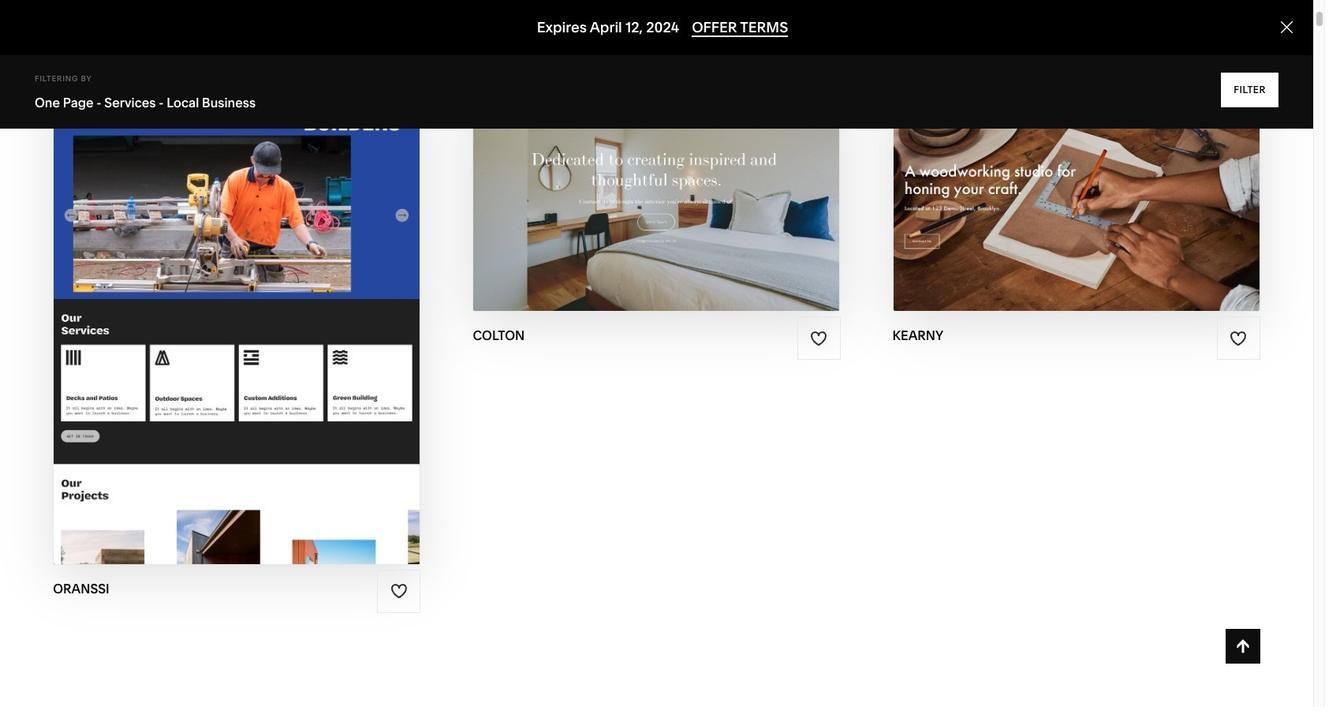 Task type: describe. For each thing, give the bounding box(es) containing it.
add oranssi to your favorites list image
[[391, 583, 408, 600]]



Task type: locate. For each thing, give the bounding box(es) containing it.
back to top image
[[1235, 638, 1252, 655]]

oranssi image
[[54, 76, 420, 564]]

add colton to your favorites list image
[[811, 330, 828, 347]]

kearny image
[[894, 76, 1260, 311]]

colton image
[[474, 76, 840, 311]]



Task type: vqa. For each thing, say whether or not it's contained in the screenshot.
LUSAKA image
no



